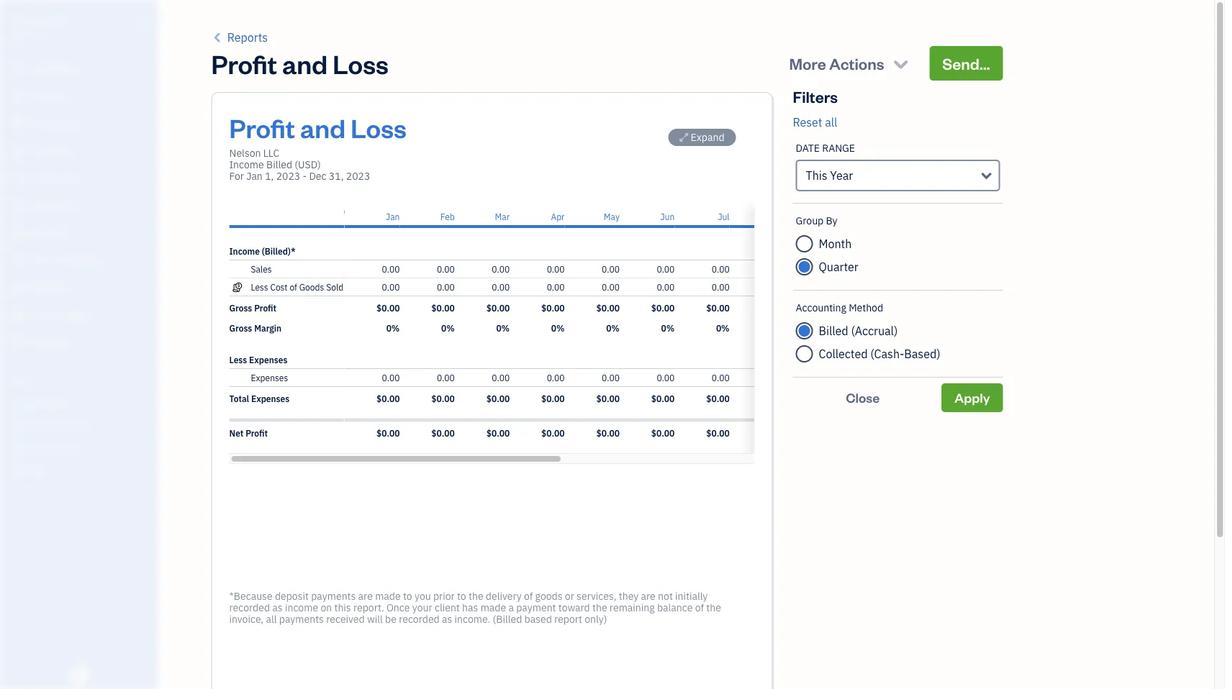 Task type: locate. For each thing, give the bounding box(es) containing it.
1 vertical spatial all
[[266, 613, 277, 626]]

close
[[846, 389, 880, 406]]

0 vertical spatial jan
[[246, 170, 263, 183]]

payments
[[311, 590, 356, 603], [279, 613, 324, 626]]

report.
[[353, 601, 384, 615]]

0 vertical spatial gross
[[229, 302, 252, 314]]

chevrondown image
[[891, 53, 911, 73]]

loss for profit and loss nelson llc income billed (usd) for jan 1, 2023 - dec 31, 2023
[[351, 110, 407, 144]]

1 horizontal spatial less
[[251, 281, 268, 293]]

date range element
[[793, 131, 1003, 204]]

1 vertical spatial expenses
[[251, 372, 288, 384]]

estimate image
[[9, 117, 27, 132]]

accounting
[[796, 301, 846, 315]]

2023 left -
[[276, 170, 300, 183]]

you
[[415, 590, 431, 603]]

profit down reports
[[211, 46, 277, 80]]

invoice image
[[9, 145, 27, 159]]

are up will
[[358, 590, 373, 603]]

reset
[[793, 115, 822, 130]]

2 gross from the top
[[229, 322, 252, 334]]

of right cost
[[290, 281, 297, 293]]

1 horizontal spatial all
[[825, 115, 837, 130]]

margin
[[254, 322, 282, 334]]

*because
[[229, 590, 273, 603]]

and
[[282, 46, 328, 80], [300, 110, 346, 144]]

llc inside profit and loss nelson llc income billed (usd) for jan 1, 2023 - dec 31, 2023
[[263, 146, 279, 160]]

bank connections image
[[11, 442, 154, 453]]

3 0% from the left
[[496, 322, 509, 334]]

the right balance
[[706, 601, 721, 615]]

of left the 'goods'
[[524, 590, 533, 603]]

loss for profit and loss
[[333, 46, 389, 80]]

1 vertical spatial billed
[[819, 324, 848, 339]]

chart image
[[9, 309, 27, 323]]

profit inside profit and loss nelson llc income billed (usd) for jan 1, 2023 - dec 31, 2023
[[229, 110, 295, 144]]

range
[[822, 141, 855, 155]]

0 vertical spatial billed
[[266, 158, 292, 171]]

gross margin
[[229, 322, 282, 334]]

loss inside profit and loss nelson llc income billed (usd) for jan 1, 2023 - dec 31, 2023
[[351, 110, 407, 144]]

jul
[[718, 211, 729, 222]]

and right reports button
[[282, 46, 328, 80]]

0 horizontal spatial billed
[[266, 158, 292, 171]]

billed
[[266, 158, 292, 171], [819, 324, 848, 339]]

only)
[[585, 613, 607, 626]]

$0.00
[[376, 302, 399, 314], [431, 302, 454, 314], [486, 302, 509, 314], [541, 302, 564, 314], [596, 302, 619, 314], [651, 302, 674, 314], [706, 302, 729, 314], [761, 302, 784, 314], [376, 393, 399, 405], [431, 393, 454, 405], [486, 393, 509, 405], [541, 393, 564, 405], [596, 393, 619, 405], [651, 393, 674, 405], [706, 393, 729, 405], [761, 393, 784, 405], [376, 428, 399, 439], [431, 428, 454, 439], [486, 428, 509, 439], [541, 428, 564, 439], [596, 428, 619, 439], [651, 428, 674, 439], [706, 428, 729, 439], [761, 428, 784, 439]]

and for profit and loss nelson llc income billed (usd) for jan 1, 2023 - dec 31, 2023
[[300, 110, 346, 144]]

6 0% from the left
[[661, 322, 674, 334]]

jun
[[660, 211, 674, 222]]

nelson up for
[[229, 146, 261, 160]]

0 horizontal spatial jan
[[246, 170, 263, 183]]

this
[[334, 601, 351, 615]]

1 horizontal spatial billed
[[819, 324, 848, 339]]

(billed)*
[[262, 245, 296, 257]]

1 vertical spatial nelson
[[229, 146, 261, 160]]

2023
[[276, 170, 300, 183], [346, 170, 370, 183]]

of right balance
[[695, 601, 704, 615]]

the
[[469, 590, 483, 603], [592, 601, 607, 615], [706, 601, 721, 615]]

project image
[[9, 227, 27, 241]]

and up (usd)
[[300, 110, 346, 144]]

income inside profit and loss nelson llc income billed (usd) for jan 1, 2023 - dec 31, 2023
[[229, 158, 264, 171]]

payments down deposit
[[279, 613, 324, 626]]

2023 right 31,
[[346, 170, 370, 183]]

made left a
[[481, 601, 506, 615]]

1 horizontal spatial nelson
[[229, 146, 261, 160]]

recorded
[[229, 601, 270, 615], [399, 613, 440, 626]]

income
[[229, 158, 264, 171], [229, 245, 260, 257]]

2 vertical spatial expenses
[[251, 393, 290, 405]]

all right reset
[[825, 115, 837, 130]]

loss
[[333, 46, 389, 80], [351, 110, 407, 144]]

expenses right total
[[251, 393, 290, 405]]

your
[[412, 601, 432, 615]]

expand
[[691, 131, 724, 144]]

nelson up "owner"
[[12, 13, 48, 28]]

once
[[386, 601, 410, 615]]

1 vertical spatial less
[[229, 354, 247, 366]]

to left you
[[403, 590, 412, 603]]

expenses down less expenses
[[251, 372, 288, 384]]

0 horizontal spatial the
[[469, 590, 483, 603]]

1 horizontal spatial recorded
[[399, 613, 440, 626]]

prior
[[433, 590, 455, 603]]

0 vertical spatial loss
[[333, 46, 389, 80]]

all
[[825, 115, 837, 130], [266, 613, 277, 626]]

profit and loss
[[211, 46, 389, 80]]

dashboard image
[[9, 63, 27, 77]]

1 vertical spatial llc
[[263, 146, 279, 160]]

0 vertical spatial payments
[[311, 590, 356, 603]]

all inside button
[[825, 115, 837, 130]]

1 vertical spatial and
[[300, 110, 346, 144]]

0 vertical spatial llc
[[51, 13, 70, 28]]

1 horizontal spatial to
[[457, 590, 466, 603]]

as
[[272, 601, 283, 615], [442, 613, 452, 626]]

0%
[[386, 322, 399, 334], [441, 322, 454, 334], [496, 322, 509, 334], [551, 322, 564, 334], [606, 322, 619, 334], [661, 322, 674, 334], [716, 322, 729, 334], [771, 322, 784, 334]]

gross down "gross profit"
[[229, 322, 252, 334]]

5 0% from the left
[[606, 322, 619, 334]]

1 horizontal spatial jan
[[385, 211, 399, 222]]

and inside profit and loss nelson llc income billed (usd) for jan 1, 2023 - dec 31, 2023
[[300, 110, 346, 144]]

1 gross from the top
[[229, 302, 252, 314]]

quarter
[[819, 259, 858, 275]]

goods
[[299, 281, 324, 293]]

year
[[830, 168, 853, 183]]

1 vertical spatial loss
[[351, 110, 407, 144]]

to right 'prior'
[[457, 590, 466, 603]]

2 horizontal spatial of
[[695, 601, 704, 615]]

(cash-
[[870, 347, 904, 362]]

31,
[[329, 170, 344, 183]]

apps image
[[11, 373, 154, 384]]

group by option group
[[796, 232, 1000, 279]]

jan left the 'feb'
[[385, 211, 399, 222]]

method
[[849, 301, 883, 315]]

payments up received
[[311, 590, 356, 603]]

1 vertical spatial gross
[[229, 322, 252, 334]]

0 vertical spatial expenses
[[249, 354, 287, 366]]

services,
[[577, 590, 617, 603]]

month
[[819, 236, 852, 252]]

sold
[[326, 281, 343, 293]]

1 vertical spatial income
[[229, 245, 260, 257]]

less
[[251, 281, 268, 293], [229, 354, 247, 366]]

initially
[[675, 590, 708, 603]]

0 horizontal spatial made
[[375, 590, 401, 603]]

0 horizontal spatial less
[[229, 354, 247, 366]]

more actions button
[[776, 46, 924, 81]]

2 horizontal spatial the
[[706, 601, 721, 615]]

owner
[[12, 29, 38, 40]]

1 0% from the left
[[386, 322, 399, 334]]

0 vertical spatial all
[[825, 115, 837, 130]]

gross up gross margin
[[229, 302, 252, 314]]

billed left -
[[266, 158, 292, 171]]

made up be
[[375, 590, 401, 603]]

are left not
[[641, 590, 656, 603]]

1 horizontal spatial 2023
[[346, 170, 370, 183]]

income left 1, on the top
[[229, 158, 264, 171]]

income.
[[455, 613, 490, 626]]

billed inside accounting method option group
[[819, 324, 848, 339]]

income up sales
[[229, 245, 260, 257]]

profit up 1, on the top
[[229, 110, 295, 144]]

gross for gross margin
[[229, 322, 252, 334]]

as down 'prior'
[[442, 613, 452, 626]]

expenses
[[249, 354, 287, 366], [251, 372, 288, 384], [251, 393, 290, 405]]

1 income from the top
[[229, 158, 264, 171]]

collected (cash-based)
[[819, 347, 940, 362]]

*because deposit payments are made to you prior to the delivery of goods or services, they are not initially recorded as income on this report. once your client has made a payment toward the remaining balance of the invoice, all payments received will be recorded as income. (billed based report only)
[[229, 590, 721, 626]]

the up income.
[[469, 590, 483, 603]]

0 horizontal spatial all
[[266, 613, 277, 626]]

gross for gross profit
[[229, 302, 252, 314]]

based
[[524, 613, 552, 626]]

0 horizontal spatial 2023
[[276, 170, 300, 183]]

expenses down margin
[[249, 354, 287, 366]]

mar
[[495, 211, 509, 222]]

recorded left deposit
[[229, 601, 270, 615]]

1 horizontal spatial made
[[481, 601, 506, 615]]

sales
[[251, 263, 272, 275]]

less up category image
[[229, 354, 247, 366]]

llc inside nelson llc owner
[[51, 13, 70, 28]]

0 horizontal spatial as
[[272, 601, 283, 615]]

to
[[403, 590, 412, 603], [457, 590, 466, 603]]

2 to from the left
[[457, 590, 466, 603]]

0.00
[[382, 263, 399, 275], [436, 263, 454, 275], [491, 263, 509, 275], [546, 263, 564, 275], [601, 263, 619, 275], [656, 263, 674, 275], [711, 263, 729, 275], [766, 263, 784, 275], [382, 281, 399, 293], [436, 281, 454, 293], [491, 281, 509, 293], [546, 281, 564, 293], [601, 281, 619, 293], [656, 281, 674, 293], [711, 281, 729, 293], [766, 281, 784, 293], [382, 372, 399, 384], [436, 372, 454, 384], [491, 372, 509, 384], [546, 372, 564, 384], [601, 372, 619, 384], [656, 372, 674, 384], [711, 372, 729, 384], [766, 372, 784, 384]]

cost
[[270, 281, 288, 293]]

0 horizontal spatial are
[[358, 590, 373, 603]]

0 vertical spatial income
[[229, 158, 264, 171]]

0 horizontal spatial nelson
[[12, 13, 48, 28]]

nelson inside nelson llc owner
[[12, 13, 48, 28]]

1 vertical spatial payments
[[279, 613, 324, 626]]

1 are from the left
[[358, 590, 373, 603]]

billed down "accounting method"
[[819, 324, 848, 339]]

0 horizontal spatial llc
[[51, 13, 70, 28]]

less down sales
[[251, 281, 268, 293]]

has
[[462, 601, 478, 615]]

1 horizontal spatial are
[[641, 590, 656, 603]]

1 horizontal spatial the
[[592, 601, 607, 615]]

7 0% from the left
[[716, 322, 729, 334]]

reports button
[[211, 29, 268, 46]]

delivery
[[486, 590, 522, 603]]

jan left 1, on the top
[[246, 170, 263, 183]]

0 horizontal spatial to
[[403, 590, 412, 603]]

as left income
[[272, 601, 283, 615]]

less expenses
[[229, 354, 287, 366]]

recorded down you
[[399, 613, 440, 626]]

total expenses
[[229, 393, 290, 405]]

0 vertical spatial nelson
[[12, 13, 48, 28]]

all right invoice,
[[266, 613, 277, 626]]

settings image
[[11, 465, 154, 477]]

client image
[[9, 90, 27, 104]]

the right toward
[[592, 601, 607, 615]]

0 vertical spatial and
[[282, 46, 328, 80]]

0 vertical spatial less
[[251, 281, 268, 293]]

and for profit and loss
[[282, 46, 328, 80]]

client
[[435, 601, 460, 615]]

expenses for total expenses
[[251, 393, 290, 405]]

items and services image
[[11, 419, 154, 430]]

collected
[[819, 347, 868, 362]]

nelson
[[12, 13, 48, 28], [229, 146, 261, 160]]

1 horizontal spatial llc
[[263, 146, 279, 160]]



Task type: describe. For each thing, give the bounding box(es) containing it.
payment image
[[9, 172, 27, 186]]

or
[[565, 590, 574, 603]]

aug
[[769, 211, 784, 222]]

income (billed)*
[[229, 245, 296, 257]]

report
[[554, 613, 582, 626]]

8 0% from the left
[[771, 322, 784, 334]]

expenses for less expenses
[[249, 354, 287, 366]]

send…
[[942, 53, 990, 73]]

reports
[[227, 30, 268, 45]]

-
[[303, 170, 307, 183]]

accounting method group
[[796, 301, 1000, 366]]

close button
[[793, 384, 933, 412]]

reset all button
[[793, 114, 837, 131]]

received
[[326, 613, 365, 626]]

apply
[[955, 389, 990, 406]]

2 2023 from the left
[[346, 170, 370, 183]]

net
[[229, 428, 244, 439]]

1 vertical spatial jan
[[385, 211, 399, 222]]

payment
[[516, 601, 556, 615]]

this year
[[806, 168, 853, 183]]

2 are from the left
[[641, 590, 656, 603]]

not
[[658, 590, 673, 603]]

accounting method
[[796, 301, 883, 315]]

date range
[[796, 141, 855, 155]]

less cost of goods sold
[[251, 281, 343, 293]]

main element
[[0, 0, 194, 690]]

profit and loss nelson llc income billed (usd) for jan 1, 2023 - dec 31, 2023
[[229, 110, 407, 183]]

expand image
[[680, 132, 688, 143]]

4 0% from the left
[[551, 322, 564, 334]]

1 horizontal spatial of
[[524, 590, 533, 603]]

send… button
[[930, 46, 1003, 81]]

actions
[[829, 53, 884, 73]]

will
[[367, 613, 383, 626]]

1,
[[265, 170, 274, 183]]

date
[[796, 141, 820, 155]]

billed (accrual)
[[819, 324, 898, 339]]

2 0% from the left
[[441, 322, 454, 334]]

on
[[321, 601, 332, 615]]

a
[[508, 601, 514, 615]]

Date Range field
[[796, 160, 1000, 191]]

total
[[229, 393, 249, 405]]

be
[[385, 613, 397, 626]]

timer image
[[9, 254, 27, 268]]

more actions
[[789, 53, 884, 73]]

feb
[[440, 211, 454, 222]]

group
[[796, 214, 824, 227]]

more
[[789, 53, 826, 73]]

freshbooks image
[[68, 667, 91, 684]]

balance
[[657, 601, 693, 615]]

0 horizontal spatial of
[[290, 281, 297, 293]]

goods
[[535, 590, 563, 603]]

they
[[619, 590, 639, 603]]

chevronleft image
[[211, 29, 225, 46]]

all inside *because deposit payments are made to you prior to the delivery of goods or services, they are not initially recorded as income on this report. once your client has made a payment toward the remaining balance of the invoice, all payments received will be recorded as income. (billed based report only)
[[266, 613, 277, 626]]

1 horizontal spatial as
[[442, 613, 452, 626]]

filters
[[793, 86, 838, 107]]

less for less expenses
[[229, 354, 247, 366]]

remaining
[[610, 601, 655, 615]]

group by
[[796, 214, 837, 227]]

income
[[285, 601, 318, 615]]

jan inside profit and loss nelson llc income billed (usd) for jan 1, 2023 - dec 31, 2023
[[246, 170, 263, 183]]

expand button
[[668, 129, 736, 146]]

reset all
[[793, 115, 837, 130]]

this
[[806, 168, 827, 183]]

toward
[[558, 601, 590, 615]]

apr
[[551, 211, 564, 222]]

nelson inside profit and loss nelson llc income billed (usd) for jan 1, 2023 - dec 31, 2023
[[229, 146, 261, 160]]

gross profit
[[229, 302, 276, 314]]

net profit
[[229, 428, 268, 439]]

1 to from the left
[[403, 590, 412, 603]]

less for less cost of goods sold
[[251, 281, 268, 293]]

by
[[826, 214, 837, 227]]

group by group
[[796, 214, 1000, 279]]

nelson llc owner
[[12, 13, 70, 40]]

(usd)
[[295, 158, 321, 171]]

based)
[[904, 347, 940, 362]]

billed inside profit and loss nelson llc income billed (usd) for jan 1, 2023 - dec 31, 2023
[[266, 158, 292, 171]]

for
[[229, 170, 244, 183]]

deposit
[[275, 590, 309, 603]]

expense image
[[9, 199, 27, 214]]

(billed
[[493, 613, 522, 626]]

(accrual)
[[851, 324, 898, 339]]

invoice,
[[229, 613, 264, 626]]

money image
[[9, 281, 27, 296]]

team members image
[[11, 396, 154, 407]]

2 income from the top
[[229, 245, 260, 257]]

0 horizontal spatial recorded
[[229, 601, 270, 615]]

1 2023 from the left
[[276, 170, 300, 183]]

report image
[[9, 336, 27, 351]]

category image
[[229, 372, 245, 384]]

apply button
[[942, 384, 1003, 412]]

profit up margin
[[254, 302, 276, 314]]

dec
[[309, 170, 326, 183]]

accounting method option group
[[796, 320, 1000, 366]]

profit right the net
[[246, 428, 268, 439]]



Task type: vqa. For each thing, say whether or not it's contained in the screenshot.


